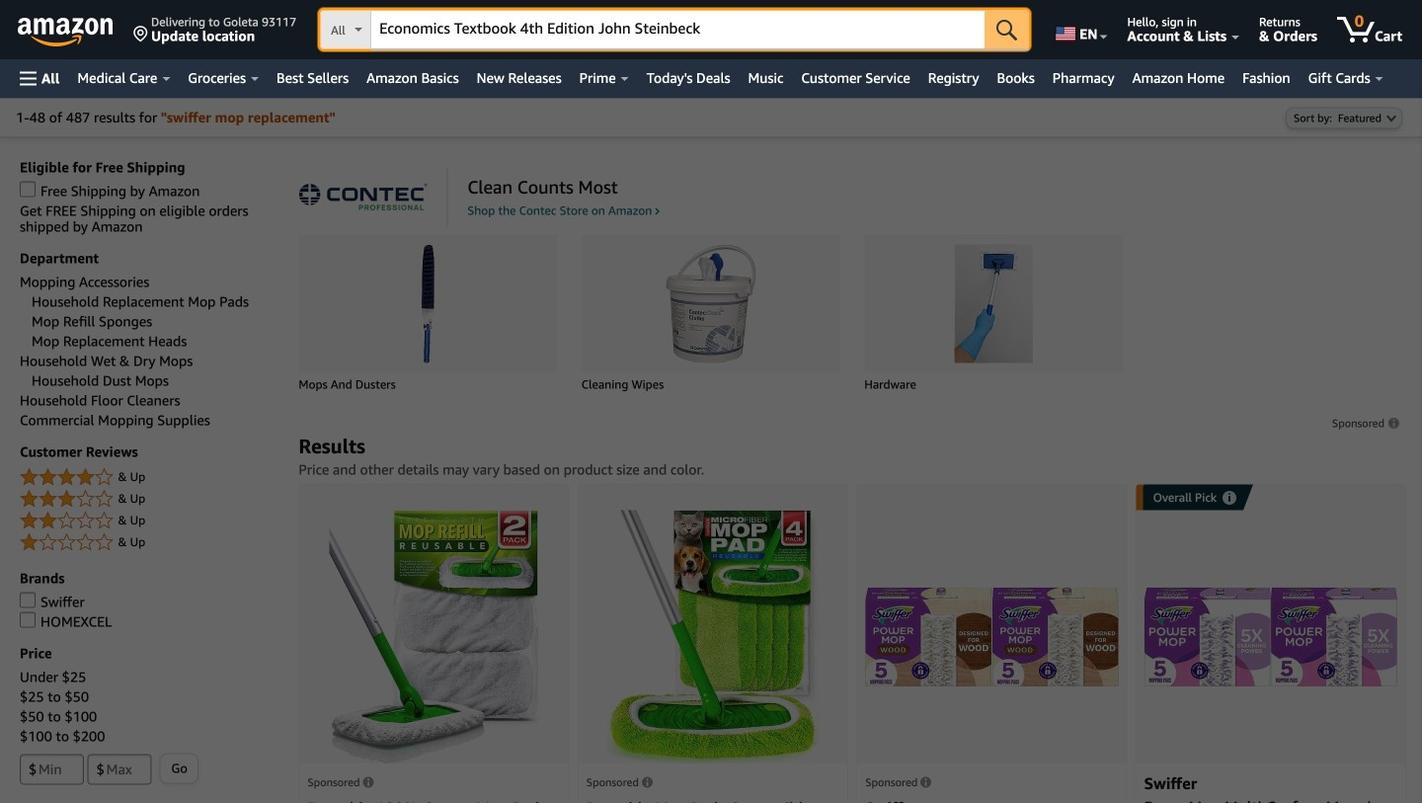 Task type: locate. For each thing, give the bounding box(es) containing it.
amazon image
[[18, 18, 114, 47]]

dropdown image
[[1387, 114, 1397, 122]]

0 vertical spatial checkbox image
[[20, 181, 36, 197]]

2 vertical spatial checkbox image
[[20, 612, 36, 628]]

1 star & up element
[[20, 531, 279, 555]]

1 vertical spatial checkbox image
[[20, 592, 36, 608]]

swiffer powermop multi-surface mopping pad refills for floor cleaning, 10 count image
[[1144, 587, 1398, 686]]

1 checkbox image from the top
[[20, 181, 36, 197]]

3 stars & up element
[[20, 487, 279, 511]]

hardware image
[[905, 244, 1083, 363]]

navigation navigation
[[0, 0, 1422, 98]]

None search field
[[320, 10, 1029, 51]]

mops and dusters image
[[339, 244, 517, 363]]

2 stars & up element
[[20, 509, 279, 533]]

2 checkbox image from the top
[[20, 592, 36, 608]]

none submit inside the navigation navigation
[[985, 10, 1029, 49]]

None submit
[[985, 10, 1029, 49]]

checkbox image
[[20, 181, 36, 197], [20, 592, 36, 608], [20, 612, 36, 628]]



Task type: vqa. For each thing, say whether or not it's contained in the screenshot.
'Amazon' inside Get Fast, Free Shipping With Amazon Prime
no



Task type: describe. For each thing, give the bounding box(es) containing it.
cleaning wipes image
[[622, 244, 800, 363]]

4 stars & up element
[[20, 466, 279, 489]]

sponsored ad - swiffer powermop wood mopping pad refills for floor cleaning, 10 count image
[[865, 587, 1119, 686]]

sponsored ad - vanduck reusable mop pads compatible with swiffer sweeper mops (4-pack) - washable microfiber mop pads for ... image
[[607, 510, 819, 763]]

sponsored ad - vanduck reusable 100% cotton mop pads compatible with swiffer sweeper mops (no mop included) washable mop p... image
[[330, 510, 539, 763]]

3 checkbox image from the top
[[20, 612, 36, 628]]

Max text field
[[88, 754, 152, 785]]

none search field inside the navigation navigation
[[320, 10, 1029, 51]]

Min text field
[[20, 754, 84, 785]]

Search Amazon text field
[[371, 11, 985, 48]]



